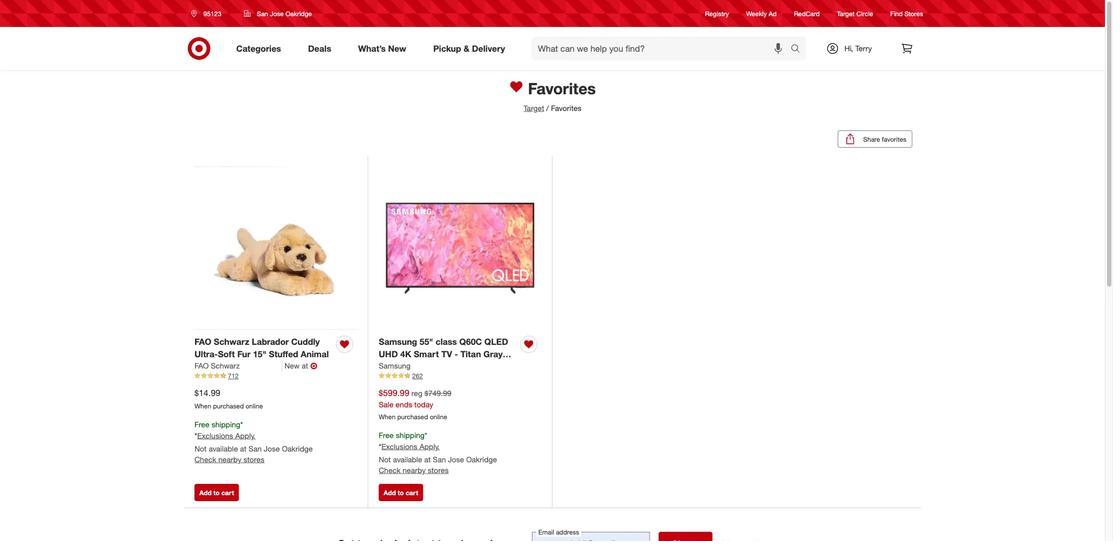 Task type: locate. For each thing, give the bounding box(es) containing it.
0 horizontal spatial to
[[214, 489, 220, 497]]

oakridge for samsung 55" class q60c qled uhd 4k smart tv - titan gray (qn55q60c)
[[466, 455, 497, 464]]

1 vertical spatial exclusions
[[382, 442, 418, 451]]

1 vertical spatial stores
[[428, 466, 449, 475]]

1 samsung from the top
[[379, 337, 417, 347]]

1 horizontal spatial available
[[393, 455, 422, 464]]

exclusions for fao schwarz labrador cuddly ultra-soft fur 15" stuffed animal
[[197, 431, 233, 441]]

fao schwarz labrador cuddly ultra-soft fur 15" stuffed animal image
[[195, 167, 357, 330], [195, 167, 357, 330]]

$14.99
[[195, 388, 220, 398]]

favorites right /
[[551, 103, 582, 113]]

san for samsung 55" class q60c qled uhd 4k smart tv - titan gray (qn55q60c)
[[433, 455, 446, 464]]

fao for fao schwarz
[[195, 361, 209, 371]]

titan
[[461, 349, 481, 360]]

at for fao schwarz labrador cuddly ultra-soft fur 15" stuffed animal
[[240, 444, 247, 453]]

1 vertical spatial purchased
[[398, 413, 428, 421]]

online inside $14.99 when purchased online
[[246, 402, 263, 410]]

2 add from the left
[[384, 489, 396, 497]]

1 fao from the top
[[195, 337, 212, 347]]

1 horizontal spatial apply.
[[420, 442, 440, 451]]

1 cart from the left
[[222, 489, 234, 497]]

samsung down uhd
[[379, 361, 411, 371]]

2 horizontal spatial at
[[425, 455, 431, 464]]

0 horizontal spatial new
[[285, 361, 300, 371]]

add to cart for samsung 55" class q60c qled uhd 4k smart tv - titan gray (qn55q60c)
[[384, 489, 419, 497]]

stuffed
[[269, 349, 298, 360]]

target
[[838, 9, 855, 17], [524, 103, 545, 113]]

1 vertical spatial online
[[430, 413, 447, 421]]

0 horizontal spatial not
[[195, 444, 207, 453]]

2 to from the left
[[398, 489, 404, 497]]

1 horizontal spatial nearby
[[403, 466, 426, 475]]

0 horizontal spatial free
[[195, 420, 210, 429]]

target left circle
[[838, 9, 855, 17]]

favorites
[[524, 79, 596, 98], [551, 103, 582, 113]]

san
[[257, 9, 268, 18], [249, 444, 262, 453], [433, 455, 446, 464]]

$749.99
[[425, 389, 452, 398]]

0 vertical spatial samsung
[[379, 337, 417, 347]]

1 vertical spatial free
[[379, 431, 394, 440]]

labrador
[[252, 337, 289, 347]]

1 vertical spatial san
[[249, 444, 262, 453]]

0 vertical spatial stores
[[244, 455, 265, 464]]

0 horizontal spatial add to cart button
[[195, 484, 239, 501]]

purchased
[[213, 402, 244, 410], [398, 413, 428, 421]]

new
[[388, 43, 407, 54], [285, 361, 300, 371]]

not
[[195, 444, 207, 453], [379, 455, 391, 464]]

0 horizontal spatial cart
[[222, 489, 234, 497]]

0 vertical spatial when
[[195, 402, 211, 410]]

0 horizontal spatial add to cart
[[199, 489, 234, 497]]

0 horizontal spatial purchased
[[213, 402, 244, 410]]

add to cart button
[[195, 484, 239, 501], [379, 484, 423, 501]]

when down sale
[[379, 413, 396, 421]]

jose for samsung 55" class q60c qled uhd 4k smart tv - titan gray (qn55q60c)
[[448, 455, 464, 464]]

check nearby stores button
[[195, 454, 265, 465], [379, 465, 449, 476]]

1 vertical spatial new
[[285, 361, 300, 371]]

ad
[[769, 9, 777, 17]]

shipping for 4k
[[396, 431, 425, 440]]

tv
[[442, 349, 452, 360]]

san jose oakridge
[[257, 9, 312, 18]]

2 add to cart button from the left
[[379, 484, 423, 501]]

0 horizontal spatial add
[[199, 489, 212, 497]]

1 horizontal spatial free
[[379, 431, 394, 440]]

0 horizontal spatial target
[[524, 103, 545, 113]]

fao for fao schwarz labrador cuddly ultra-soft fur 15" stuffed animal
[[195, 337, 212, 347]]

15"
[[253, 349, 267, 360]]

0 vertical spatial free
[[195, 420, 210, 429]]

reg
[[412, 389, 423, 398]]

1 add to cart button from the left
[[195, 484, 239, 501]]

shipping down $14.99 when purchased online
[[212, 420, 240, 429]]

free shipping * * exclusions apply. not available at san jose oakridge check nearby stores
[[195, 420, 313, 464], [379, 431, 497, 475]]

free
[[195, 420, 210, 429], [379, 431, 394, 440]]

1 horizontal spatial not
[[379, 455, 391, 464]]

1 horizontal spatial stores
[[428, 466, 449, 475]]

1 horizontal spatial check nearby stores button
[[379, 465, 449, 476]]

jose inside dropdown button
[[270, 9, 284, 18]]

target circle link
[[838, 9, 874, 18]]

1 vertical spatial at
[[240, 444, 247, 453]]

1 horizontal spatial online
[[430, 413, 447, 421]]

deals
[[308, 43, 331, 54]]

nearby
[[219, 455, 242, 464], [403, 466, 426, 475]]

samsung inside samsung 55" class q60c qled uhd 4k smart tv - titan gray (qn55q60c)
[[379, 337, 417, 347]]

free shipping * * exclusions apply. not available at san jose oakridge check nearby stores down $14.99 when purchased online
[[195, 420, 313, 464]]

san inside dropdown button
[[257, 9, 268, 18]]

samsung for samsung 55" class q60c qled uhd 4k smart tv - titan gray (qn55q60c)
[[379, 337, 417, 347]]

0 vertical spatial nearby
[[219, 455, 242, 464]]

0 horizontal spatial online
[[246, 402, 263, 410]]

available
[[209, 444, 238, 453], [393, 455, 422, 464]]

0 vertical spatial jose
[[270, 9, 284, 18]]

pickup & delivery link
[[424, 37, 519, 60]]

* down today
[[425, 431, 428, 440]]

0 vertical spatial schwarz
[[214, 337, 249, 347]]

exclusions down $14.99 when purchased online
[[197, 431, 233, 441]]

0 vertical spatial apply.
[[235, 431, 256, 441]]

stores
[[244, 455, 265, 464], [428, 466, 449, 475]]

purchased down "$14.99"
[[213, 402, 244, 410]]

stores for 15"
[[244, 455, 265, 464]]

1 vertical spatial shipping
[[396, 431, 425, 440]]

fao up ultra- at the bottom left of the page
[[195, 337, 212, 347]]

shipping
[[212, 420, 240, 429], [396, 431, 425, 440]]

0 horizontal spatial available
[[209, 444, 238, 453]]

0 horizontal spatial nearby
[[219, 455, 242, 464]]

1 horizontal spatial exclusions
[[382, 442, 418, 451]]

1 vertical spatial target
[[524, 103, 545, 113]]

1 horizontal spatial cart
[[406, 489, 419, 497]]

1 vertical spatial when
[[379, 413, 396, 421]]

hi,
[[845, 44, 854, 53]]

share
[[864, 135, 881, 143]]

free down "$14.99"
[[195, 420, 210, 429]]

0 vertical spatial online
[[246, 402, 263, 410]]

jose
[[270, 9, 284, 18], [264, 444, 280, 453], [448, 455, 464, 464]]

1 horizontal spatial check
[[379, 466, 401, 475]]

gray
[[484, 349, 503, 360]]

qled
[[485, 337, 509, 347]]

free shipping * * exclusions apply. not available at san jose oakridge check nearby stores for 15"
[[195, 420, 313, 464]]

0 vertical spatial available
[[209, 444, 238, 453]]

1 vertical spatial exclusions apply. link
[[382, 442, 440, 451]]

1 vertical spatial schwarz
[[211, 361, 240, 371]]

2 vertical spatial jose
[[448, 455, 464, 464]]

when down "$14.99"
[[195, 402, 211, 410]]

add to cart button for samsung 55" class q60c qled uhd 4k smart tv - titan gray (qn55q60c)
[[379, 484, 423, 501]]

1 vertical spatial available
[[393, 455, 422, 464]]

online
[[246, 402, 263, 410], [430, 413, 447, 421]]

oakridge for fao schwarz labrador cuddly ultra-soft fur 15" stuffed animal
[[282, 444, 313, 453]]

exclusions
[[197, 431, 233, 441], [382, 442, 418, 451]]

apply. down today
[[420, 442, 440, 451]]

1 horizontal spatial purchased
[[398, 413, 428, 421]]

1 horizontal spatial target
[[838, 9, 855, 17]]

new down stuffed
[[285, 361, 300, 371]]

uhd
[[379, 349, 398, 360]]

exclusions apply. link
[[197, 431, 256, 441], [382, 442, 440, 451]]

0 horizontal spatial exclusions apply. link
[[197, 431, 256, 441]]

samsung link
[[379, 361, 411, 371]]

add for samsung 55" class q60c qled uhd 4k smart tv - titan gray (qn55q60c)
[[384, 489, 396, 497]]

* down sale
[[379, 442, 382, 451]]

2 vertical spatial oakridge
[[466, 455, 497, 464]]

1 vertical spatial apply.
[[420, 442, 440, 451]]

apply.
[[235, 431, 256, 441], [420, 442, 440, 451]]

schwarz
[[214, 337, 249, 347], [211, 361, 240, 371]]

0 vertical spatial check
[[195, 455, 216, 464]]

q60c
[[460, 337, 482, 347]]

cart for samsung 55" class q60c qled uhd 4k smart tv - titan gray (qn55q60c)
[[406, 489, 419, 497]]

1 vertical spatial not
[[379, 455, 391, 464]]

1 horizontal spatial shipping
[[396, 431, 425, 440]]

1 add from the left
[[199, 489, 212, 497]]

0 vertical spatial shipping
[[212, 420, 240, 429]]

target left /
[[524, 103, 545, 113]]

share favorites
[[864, 135, 907, 143]]

0 vertical spatial oakridge
[[286, 9, 312, 18]]

favorites up target / favorites
[[524, 79, 596, 98]]

1 horizontal spatial add
[[384, 489, 396, 497]]

0 horizontal spatial apply.
[[235, 431, 256, 441]]

55"
[[420, 337, 433, 347]]

1 horizontal spatial to
[[398, 489, 404, 497]]

exclusions apply. link down $14.99 when purchased online
[[197, 431, 256, 441]]

exclusions apply. link down $599.99 reg $749.99 sale ends today when purchased online on the bottom of the page
[[382, 442, 440, 451]]

0 vertical spatial target
[[838, 9, 855, 17]]

1 vertical spatial fao
[[195, 361, 209, 371]]

new right what's
[[388, 43, 407, 54]]

0 vertical spatial fao
[[195, 337, 212, 347]]

95123 button
[[184, 4, 233, 23]]

0 vertical spatial exclusions
[[197, 431, 233, 441]]

2 vertical spatial san
[[433, 455, 446, 464]]

0 horizontal spatial check nearby stores button
[[195, 454, 265, 465]]

0 vertical spatial not
[[195, 444, 207, 453]]

at for samsung 55" class q60c qled uhd 4k smart tv - titan gray (qn55q60c)
[[425, 455, 431, 464]]

$599.99 reg $749.99 sale ends today when purchased online
[[379, 388, 452, 421]]

cuddly
[[291, 337, 320, 347]]

cart
[[222, 489, 234, 497], [406, 489, 419, 497]]

not for fao schwarz labrador cuddly ultra-soft fur 15" stuffed animal
[[195, 444, 207, 453]]

online down 712 link
[[246, 402, 263, 410]]

search button
[[786, 37, 812, 63]]

samsung 55" class q60c qled uhd 4k smart tv - titan gray (qn55q60c) link
[[379, 336, 516, 372]]

soft
[[218, 349, 235, 360]]

0 horizontal spatial when
[[195, 402, 211, 410]]

0 horizontal spatial shipping
[[212, 420, 240, 429]]

1 vertical spatial nearby
[[403, 466, 426, 475]]

purchased inside $14.99 when purchased online
[[213, 402, 244, 410]]

free for fao schwarz labrador cuddly ultra-soft fur 15" stuffed animal
[[195, 420, 210, 429]]

1 vertical spatial oakridge
[[282, 444, 313, 453]]

1 horizontal spatial at
[[302, 361, 308, 371]]

2 vertical spatial at
[[425, 455, 431, 464]]

online down today
[[430, 413, 447, 421]]

2 fao from the top
[[195, 361, 209, 371]]

fao inside fao schwarz labrador cuddly ultra-soft fur 15" stuffed animal
[[195, 337, 212, 347]]

1 horizontal spatial when
[[379, 413, 396, 421]]

1 horizontal spatial exclusions apply. link
[[382, 442, 440, 451]]

0 horizontal spatial stores
[[244, 455, 265, 464]]

check nearby stores button for samsung 55" class q60c qled uhd 4k smart tv - titan gray (qn55q60c)
[[379, 465, 449, 476]]

2 samsung from the top
[[379, 361, 411, 371]]

exclusions down ends
[[382, 442, 418, 451]]

$14.99 when purchased online
[[195, 388, 263, 410]]

schwarz down soft
[[211, 361, 240, 371]]

free for samsung 55" class q60c qled uhd 4k smart tv - titan gray (qn55q60c)
[[379, 431, 394, 440]]

add
[[199, 489, 212, 497], [384, 489, 396, 497]]

2 cart from the left
[[406, 489, 419, 497]]

when
[[195, 402, 211, 410], [379, 413, 396, 421]]

None text field
[[532, 532, 650, 541]]

fur
[[237, 349, 251, 360]]

samsung up '4k'
[[379, 337, 417, 347]]

shipping down $599.99 reg $749.99 sale ends today when purchased online on the bottom of the page
[[396, 431, 425, 440]]

san for fao schwarz labrador cuddly ultra-soft fur 15" stuffed animal
[[249, 444, 262, 453]]

1 to from the left
[[214, 489, 220, 497]]

1 horizontal spatial add to cart
[[384, 489, 419, 497]]

2 add to cart from the left
[[384, 489, 419, 497]]

0 vertical spatial exclusions apply. link
[[197, 431, 256, 441]]

registry link
[[705, 9, 729, 18]]

favorites
[[882, 135, 907, 143]]

0 vertical spatial purchased
[[213, 402, 244, 410]]

0 horizontal spatial at
[[240, 444, 247, 453]]

oakridge
[[286, 9, 312, 18], [282, 444, 313, 453], [466, 455, 497, 464]]

apply. down $14.99 when purchased online
[[235, 431, 256, 441]]

at
[[302, 361, 308, 371], [240, 444, 247, 453], [425, 455, 431, 464]]

0 vertical spatial at
[[302, 361, 308, 371]]

1 horizontal spatial add to cart button
[[379, 484, 423, 501]]

exclusions for samsung 55" class q60c qled uhd 4k smart tv - titan gray (qn55q60c)
[[382, 442, 418, 451]]

samsung
[[379, 337, 417, 347], [379, 361, 411, 371]]

0 horizontal spatial check
[[195, 455, 216, 464]]

1 vertical spatial jose
[[264, 444, 280, 453]]

0 horizontal spatial free shipping * * exclusions apply. not available at san jose oakridge check nearby stores
[[195, 420, 313, 464]]

target for target circle
[[838, 9, 855, 17]]

1 horizontal spatial free shipping * * exclusions apply. not available at san jose oakridge check nearby stores
[[379, 431, 497, 475]]

add to cart
[[199, 489, 234, 497], [384, 489, 419, 497]]

check for samsung 55" class q60c qled uhd 4k smart tv - titan gray (qn55q60c)
[[379, 466, 401, 475]]

to
[[214, 489, 220, 497], [398, 489, 404, 497]]

add to cart button for fao schwarz labrador cuddly ultra-soft fur 15" stuffed animal
[[195, 484, 239, 501]]

free shipping * * exclusions apply. not available at san jose oakridge check nearby stores down today
[[379, 431, 497, 475]]

1 vertical spatial samsung
[[379, 361, 411, 371]]

712
[[228, 372, 239, 380]]

check
[[195, 455, 216, 464], [379, 466, 401, 475]]

schwarz up soft
[[214, 337, 249, 347]]

add to cart for fao schwarz labrador cuddly ultra-soft fur 15" stuffed animal
[[199, 489, 234, 497]]

samsung for samsung
[[379, 361, 411, 371]]

0 vertical spatial san
[[257, 9, 268, 18]]

free down sale
[[379, 431, 394, 440]]

0 vertical spatial new
[[388, 43, 407, 54]]

schwarz inside fao schwarz labrador cuddly ultra-soft fur 15" stuffed animal
[[214, 337, 249, 347]]

0 horizontal spatial exclusions
[[197, 431, 233, 441]]

target for target / favorites
[[524, 103, 545, 113]]

purchased down ends
[[398, 413, 428, 421]]

to for samsung 55" class q60c qled uhd 4k smart tv - titan gray (qn55q60c)
[[398, 489, 404, 497]]

1 add to cart from the left
[[199, 489, 234, 497]]

1 vertical spatial check
[[379, 466, 401, 475]]

fao down ultra- at the bottom left of the page
[[195, 361, 209, 371]]

samsung 55" class q60c qled uhd 4k smart tv - titan gray (qn55q60c) image
[[379, 167, 542, 330], [379, 167, 542, 330]]

ultra-
[[195, 349, 218, 360]]



Task type: vqa. For each thing, say whether or not it's contained in the screenshot.
the bottom stores
yes



Task type: describe. For each thing, give the bounding box(es) containing it.
pickup & delivery
[[434, 43, 505, 54]]

fao schwarz link
[[195, 361, 282, 371]]

check nearby stores button for fao schwarz labrador cuddly ultra-soft fur 15" stuffed animal
[[195, 454, 265, 465]]

sale
[[379, 400, 394, 409]]

categories link
[[227, 37, 295, 60]]

categories
[[236, 43, 281, 54]]

1 horizontal spatial new
[[388, 43, 407, 54]]

samsung 55" class q60c qled uhd 4k smart tv - titan gray (qn55q60c)
[[379, 337, 509, 372]]

registry
[[705, 9, 729, 17]]

weekly ad
[[747, 9, 777, 17]]

stores
[[905, 9, 924, 17]]

find stores link
[[891, 9, 924, 18]]

what's
[[358, 43, 386, 54]]

fao schwarz labrador cuddly ultra-soft fur 15" stuffed animal link
[[195, 336, 332, 361]]

new at ¬
[[285, 361, 318, 371]]

available for fao schwarz labrador cuddly ultra-soft fur 15" stuffed animal
[[209, 444, 238, 453]]

add for fao schwarz labrador cuddly ultra-soft fur 15" stuffed animal
[[199, 489, 212, 497]]

not for samsung 55" class q60c qled uhd 4k smart tv - titan gray (qn55q60c)
[[379, 455, 391, 464]]

terry
[[856, 44, 873, 53]]

262 link
[[379, 371, 542, 381]]

stores for smart
[[428, 466, 449, 475]]

weekly ad link
[[747, 9, 777, 18]]

apply. for 15"
[[235, 431, 256, 441]]

class
[[436, 337, 457, 347]]

new inside new at ¬
[[285, 361, 300, 371]]

check for fao schwarz labrador cuddly ultra-soft fur 15" stuffed animal
[[195, 455, 216, 464]]

shipping for fur
[[212, 420, 240, 429]]

san jose oakridge button
[[237, 4, 319, 23]]

target / favorites
[[524, 103, 582, 113]]

delivery
[[472, 43, 505, 54]]

when inside $14.99 when purchased online
[[195, 402, 211, 410]]

262
[[412, 372, 423, 380]]

schwarz for fao schwarz labrador cuddly ultra-soft fur 15" stuffed animal
[[214, 337, 249, 347]]

pickup
[[434, 43, 461, 54]]

cart for fao schwarz labrador cuddly ultra-soft fur 15" stuffed animal
[[222, 489, 234, 497]]

jose for fao schwarz labrador cuddly ultra-soft fur 15" stuffed animal
[[264, 444, 280, 453]]

95123
[[204, 9, 221, 18]]

search
[[786, 44, 812, 55]]

1 vertical spatial favorites
[[551, 103, 582, 113]]

today
[[415, 400, 434, 409]]

purchased inside $599.99 reg $749.99 sale ends today when purchased online
[[398, 413, 428, 421]]

when inside $599.99 reg $749.99 sale ends today when purchased online
[[379, 413, 396, 421]]

share favorites button
[[838, 131, 913, 148]]

online inside $599.99 reg $749.99 sale ends today when purchased online
[[430, 413, 447, 421]]

schwarz for fao schwarz
[[211, 361, 240, 371]]

apply. for smart
[[420, 442, 440, 451]]

What can we help you find? suggestions appear below search field
[[532, 37, 794, 60]]

$599.99
[[379, 388, 410, 398]]

¬
[[310, 361, 318, 371]]

* down $14.99 when purchased online
[[240, 420, 243, 429]]

/
[[547, 103, 549, 113]]

animal
[[301, 349, 329, 360]]

available for samsung 55" class q60c qled uhd 4k smart tv - titan gray (qn55q60c)
[[393, 455, 422, 464]]

redcard
[[794, 9, 820, 17]]

what's new
[[358, 43, 407, 54]]

exclusions apply. link for samsung 55" class q60c qled uhd 4k smart tv - titan gray (qn55q60c)
[[382, 442, 440, 451]]

exclusions apply. link for fao schwarz labrador cuddly ultra-soft fur 15" stuffed animal
[[197, 431, 256, 441]]

free shipping * * exclusions apply. not available at san jose oakridge check nearby stores for smart
[[379, 431, 497, 475]]

deals link
[[299, 37, 345, 60]]

find
[[891, 9, 903, 17]]

circle
[[857, 9, 874, 17]]

4k
[[401, 349, 412, 360]]

find stores
[[891, 9, 924, 17]]

to for fao schwarz labrador cuddly ultra-soft fur 15" stuffed animal
[[214, 489, 220, 497]]

fao schwarz
[[195, 361, 240, 371]]

712 link
[[195, 371, 357, 381]]

target link
[[524, 103, 545, 113]]

weekly
[[747, 9, 767, 17]]

oakridge inside san jose oakridge dropdown button
[[286, 9, 312, 18]]

nearby for fao schwarz labrador cuddly ultra-soft fur 15" stuffed animal
[[219, 455, 242, 464]]

redcard link
[[794, 9, 820, 18]]

&
[[464, 43, 470, 54]]

what's new link
[[349, 37, 420, 60]]

ends
[[396, 400, 413, 409]]

fao schwarz labrador cuddly ultra-soft fur 15" stuffed animal
[[195, 337, 329, 360]]

target circle
[[838, 9, 874, 17]]

0 vertical spatial favorites
[[524, 79, 596, 98]]

nearby for samsung 55" class q60c qled uhd 4k smart tv - titan gray (qn55q60c)
[[403, 466, 426, 475]]

(qn55q60c)
[[379, 361, 429, 372]]

hi, terry
[[845, 44, 873, 53]]

* down "$14.99"
[[195, 431, 197, 441]]

smart
[[414, 349, 439, 360]]

at inside new at ¬
[[302, 361, 308, 371]]

-
[[455, 349, 458, 360]]



